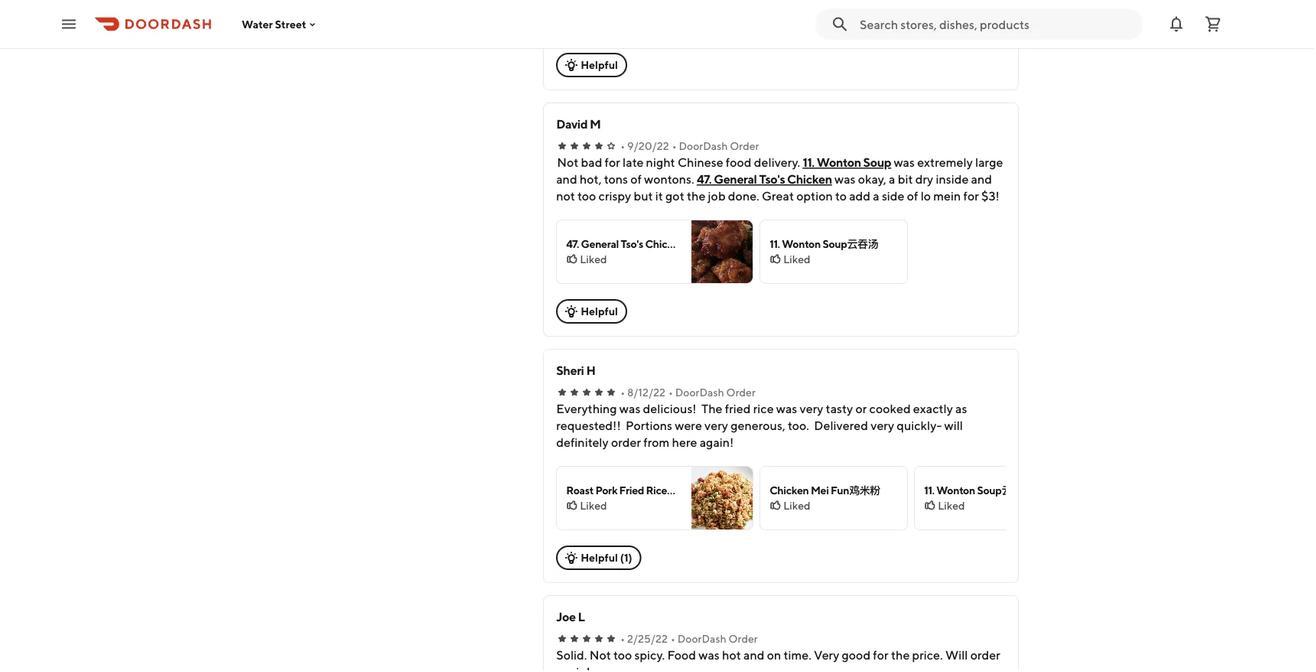 Task type: describe. For each thing, give the bounding box(es) containing it.
11. inside the 11. wonton soup 47. general tso's chicken
[[803, 155, 815, 170]]

rice叉烧炒饭
[[646, 484, 709, 497]]

soup
[[864, 155, 892, 170]]

• right 8/12/22
[[669, 386, 673, 399]]

1 vertical spatial 11.
[[770, 238, 780, 250]]

1 vertical spatial chicken
[[770, 484, 809, 497]]

47. general tso's chicken左宗鸡
[[567, 238, 716, 250]]

Store search: begin typing to search for stores available on DoorDash text field
[[860, 16, 1134, 33]]

2 vertical spatial wonton
[[937, 484, 976, 497]]

water street
[[242, 18, 306, 30]]

(1)
[[621, 551, 633, 564]]

helpful (1)
[[581, 551, 633, 564]]

47. inside the 11. wonton soup 47. general tso's chicken
[[697, 172, 712, 186]]

2/25/22
[[628, 633, 668, 645]]

• left 8/12/22
[[621, 386, 625, 399]]

general inside the 11. wonton soup 47. general tso's chicken
[[714, 172, 757, 186]]

1 vertical spatial 47.
[[567, 238, 580, 250]]

• 9/20/22 • doordash order
[[621, 140, 760, 152]]

m
[[590, 117, 601, 131]]

• 8/12/22 • doordash order
[[621, 386, 756, 399]]

11. wonton soup button
[[803, 154, 892, 171]]

• 2/25/22 • doordash order
[[621, 633, 758, 645]]

joe l
[[557, 610, 585, 624]]

l
[[578, 610, 585, 624]]

2 helpful button from the top
[[557, 299, 628, 324]]

roast pork fried rice叉烧炒饭
[[567, 484, 709, 497]]

open menu image
[[60, 15, 78, 33]]

0 items, open order cart image
[[1205, 15, 1223, 33]]

sheri
[[557, 363, 584, 378]]

• right the 9/20/22
[[673, 140, 677, 152]]

9/20/22
[[628, 140, 669, 152]]

chicken mei fun鸡米粉
[[770, 484, 881, 497]]

helpful inside button
[[581, 551, 618, 564]]

47. general tso's chicken左宗鸡 image
[[692, 220, 753, 283]]

roast pork fried rice叉烧炒饭 image
[[692, 467, 753, 530]]

1 horizontal spatial 11. wonton soup云吞汤
[[925, 484, 1034, 497]]

water street button
[[242, 18, 319, 30]]



Task type: vqa. For each thing, say whether or not it's contained in the screenshot.
the topmost the Sandwiches
no



Task type: locate. For each thing, give the bounding box(es) containing it.
1 vertical spatial order
[[727, 386, 756, 399]]

wonton
[[817, 155, 862, 170], [782, 238, 821, 250], [937, 484, 976, 497]]

1 horizontal spatial 11.
[[803, 155, 815, 170]]

doordash
[[679, 140, 728, 152], [676, 386, 725, 399], [678, 633, 727, 645]]

helpful button up m
[[557, 53, 628, 77]]

joe
[[557, 610, 576, 624]]

0 vertical spatial 47.
[[697, 172, 712, 186]]

0 vertical spatial 11. wonton soup云吞汤
[[770, 238, 879, 250]]

chicken
[[788, 172, 833, 186], [770, 484, 809, 497]]

0 vertical spatial helpful button
[[557, 53, 628, 77]]

0 vertical spatial general
[[714, 172, 757, 186]]

2 helpful from the top
[[581, 305, 618, 318]]

1 helpful button from the top
[[557, 53, 628, 77]]

order for l
[[729, 633, 758, 645]]

11. wonton soup云吞汤
[[770, 238, 879, 250], [925, 484, 1034, 497]]

0 horizontal spatial 11. wonton soup云吞汤
[[770, 238, 879, 250]]

david
[[557, 117, 588, 131]]

fun鸡米粉
[[831, 484, 881, 497]]

chicken左宗鸡
[[646, 238, 716, 250]]

1 vertical spatial helpful button
[[557, 299, 628, 324]]

2 vertical spatial doordash
[[678, 633, 727, 645]]

1 horizontal spatial 47.
[[697, 172, 712, 186]]

1 vertical spatial helpful
[[581, 305, 618, 318]]

1 vertical spatial general
[[581, 238, 619, 250]]

doordash right the 9/20/22
[[679, 140, 728, 152]]

order for h
[[727, 386, 756, 399]]

• left the 9/20/22
[[621, 140, 625, 152]]

david m
[[557, 117, 601, 131]]

notification bell image
[[1168, 15, 1186, 33]]

11. up 47. general tso's chicken button
[[803, 155, 815, 170]]

helpful button
[[557, 53, 628, 77], [557, 299, 628, 324]]

1 horizontal spatial general
[[714, 172, 757, 186]]

1 vertical spatial tso's
[[621, 238, 644, 250]]

0 vertical spatial helpful
[[581, 59, 618, 71]]

0 horizontal spatial 47.
[[567, 238, 580, 250]]

helpful up h at the bottom left of the page
[[581, 305, 618, 318]]

0 vertical spatial order
[[730, 140, 760, 152]]

11. right the 47. general tso's chicken左宗鸡 image
[[770, 238, 780, 250]]

liked button
[[964, 0, 1112, 38]]

water
[[242, 18, 273, 30]]

1 horizontal spatial soup云吞汤
[[978, 484, 1034, 497]]

11. wonton soup 47. general tso's chicken
[[697, 155, 892, 186]]

1 horizontal spatial tso's
[[760, 172, 786, 186]]

•
[[621, 140, 625, 152], [673, 140, 677, 152], [621, 386, 625, 399], [669, 386, 673, 399], [621, 633, 625, 645], [671, 633, 676, 645]]

roast
[[567, 484, 594, 497]]

h
[[587, 363, 596, 378]]

helpful for 2nd helpful "button" from the bottom of the page
[[581, 59, 618, 71]]

0 vertical spatial wonton
[[817, 155, 862, 170]]

street
[[275, 18, 306, 30]]

doordash right 2/25/22
[[678, 633, 727, 645]]

liked
[[988, 7, 1015, 19], [580, 253, 607, 266], [784, 253, 811, 266], [580, 499, 607, 512], [784, 499, 811, 512], [939, 499, 966, 512]]

1 vertical spatial 11. wonton soup云吞汤
[[925, 484, 1034, 497]]

1 helpful from the top
[[581, 59, 618, 71]]

3 helpful from the top
[[581, 551, 618, 564]]

sheri h
[[557, 363, 596, 378]]

0 horizontal spatial tso's
[[621, 238, 644, 250]]

0 horizontal spatial soup云吞汤
[[823, 238, 879, 250]]

2 vertical spatial 11.
[[925, 484, 935, 497]]

0 horizontal spatial general
[[581, 238, 619, 250]]

1 vertical spatial soup云吞汤
[[978, 484, 1034, 497]]

11.
[[803, 155, 815, 170], [770, 238, 780, 250], [925, 484, 935, 497]]

fried
[[620, 484, 645, 497]]

0 horizontal spatial 11.
[[770, 238, 780, 250]]

1 vertical spatial wonton
[[782, 238, 821, 250]]

47. general tso's chicken button
[[697, 171, 833, 188]]

11. right fun鸡米粉
[[925, 484, 935, 497]]

pork
[[596, 484, 618, 497]]

tso's inside the 11. wonton soup 47. general tso's chicken
[[760, 172, 786, 186]]

0 vertical spatial soup云吞汤
[[823, 238, 879, 250]]

0 vertical spatial doordash
[[679, 140, 728, 152]]

• right 2/25/22
[[671, 633, 676, 645]]

tso's
[[760, 172, 786, 186], [621, 238, 644, 250]]

chicken down 11. wonton soup button
[[788, 172, 833, 186]]

doordash for david m
[[679, 140, 728, 152]]

helpful left (1)
[[581, 551, 618, 564]]

• left 2/25/22
[[621, 633, 625, 645]]

pork dumplings 猪肉饺(7pcs) image
[[896, 0, 957, 37]]

2 horizontal spatial 11.
[[925, 484, 935, 497]]

mei
[[811, 484, 829, 497]]

doordash for joe l
[[678, 633, 727, 645]]

chicken inside the 11. wonton soup 47. general tso's chicken
[[788, 172, 833, 186]]

47.
[[697, 172, 712, 186], [567, 238, 580, 250]]

2 vertical spatial order
[[729, 633, 758, 645]]

helpful for 2nd helpful "button"
[[581, 305, 618, 318]]

order
[[730, 140, 760, 152], [727, 386, 756, 399], [729, 633, 758, 645]]

helpful up m
[[581, 59, 618, 71]]

8/12/22
[[628, 386, 666, 399]]

2 vertical spatial helpful
[[581, 551, 618, 564]]

doordash for sheri h
[[676, 386, 725, 399]]

0 vertical spatial chicken
[[788, 172, 833, 186]]

helpful (1) button
[[557, 546, 642, 570]]

liked inside "liked" button
[[988, 7, 1015, 19]]

0 vertical spatial 11.
[[803, 155, 815, 170]]

1 vertical spatial doordash
[[676, 386, 725, 399]]

chicken left the 'mei'
[[770, 484, 809, 497]]

0 vertical spatial tso's
[[760, 172, 786, 186]]

doordash right 8/12/22
[[676, 386, 725, 399]]

order for m
[[730, 140, 760, 152]]

soup云吞汤
[[823, 238, 879, 250], [978, 484, 1034, 497]]

helpful
[[581, 59, 618, 71], [581, 305, 618, 318], [581, 551, 618, 564]]

general
[[714, 172, 757, 186], [581, 238, 619, 250]]

helpful button up h at the bottom left of the page
[[557, 299, 628, 324]]

wonton inside the 11. wonton soup 47. general tso's chicken
[[817, 155, 862, 170]]



